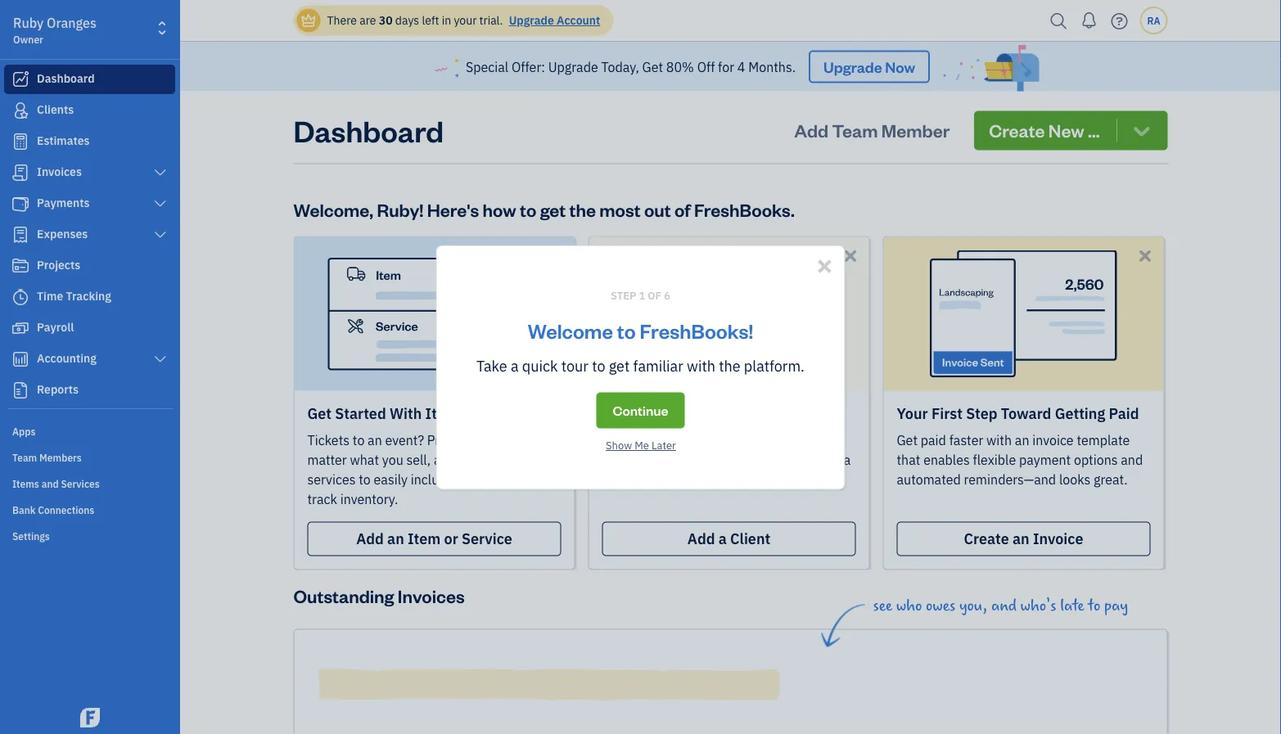 Task type: describe. For each thing, give the bounding box(es) containing it.
invoices
[[683, 432, 730, 449]]

invoice
[[1033, 530, 1084, 549]]

step
[[966, 404, 998, 424]]

add an item or service
[[356, 530, 512, 549]]

settings image
[[12, 529, 175, 542]]

sell,
[[407, 451, 431, 469]]

to down what
[[359, 471, 371, 488]]

1
[[639, 289, 645, 303]]

expense image
[[11, 227, 30, 243]]

that
[[897, 451, 921, 469]]

services
[[307, 471, 356, 488]]

offer:
[[512, 58, 545, 75]]

money image
[[11, 320, 30, 337]]

reports
[[770, 451, 812, 469]]

get started with items and services tickets to an event? printed t-shirts? no matter what you sell, add your items or services to easily include on an invoice or track inventory.
[[307, 404, 556, 508]]

6
[[664, 289, 671, 303]]

30
[[379, 13, 393, 28]]

take a quick tour to get familiar with the platform.
[[477, 357, 805, 376]]

an right on at bottom left
[[475, 471, 489, 488]]

payment image
[[11, 196, 30, 212]]

report image
[[11, 382, 30, 399]]

track inside get started with items and services tickets to an event? printed t-shirts? no matter what you sell, add your items or services to easily include on an invoice or track inventory.
[[307, 491, 337, 508]]

for inside manage your growing client list keep track of invoices and payment for clients, and download client reports with a click of a button.
[[813, 432, 830, 449]]

freshbooks!
[[640, 317, 753, 343]]

create
[[964, 530, 1009, 549]]

services
[[498, 404, 556, 424]]

80%
[[666, 58, 694, 75]]

step
[[611, 289, 637, 303]]

2 vertical spatial or
[[444, 530, 458, 549]]

looks
[[1059, 471, 1091, 488]]

are
[[360, 13, 376, 28]]

chevron large down image for invoice "icon"
[[153, 166, 168, 179]]

client inside manage your growing client list keep track of invoices and payment for clients, and download client reports with a click of a button.
[[754, 404, 795, 424]]

and up button.
[[648, 451, 670, 469]]

no
[[525, 432, 541, 449]]

automated
[[897, 471, 961, 488]]

team
[[832, 119, 878, 142]]

invoices
[[398, 585, 465, 608]]

out
[[644, 198, 671, 222]]

welcome
[[528, 317, 613, 343]]

days
[[395, 13, 419, 28]]

upgrade right offer:
[[548, 58, 598, 75]]

toward
[[1001, 404, 1052, 424]]

me
[[635, 438, 649, 452]]

× button
[[817, 249, 832, 279]]

easily
[[374, 471, 408, 488]]

clients,
[[602, 451, 645, 469]]

×
[[817, 249, 832, 279]]

outstanding invoices
[[294, 585, 465, 608]]

estimate image
[[11, 133, 30, 150]]

include
[[411, 471, 454, 488]]

getting
[[1055, 404, 1106, 424]]

on
[[457, 471, 472, 488]]

faster
[[950, 432, 984, 449]]

apps image
[[12, 424, 175, 437]]

to left pay
[[1088, 597, 1101, 616]]

0 vertical spatial of
[[675, 198, 691, 222]]

there
[[327, 13, 357, 28]]

left
[[422, 13, 439, 28]]

months.
[[749, 58, 796, 75]]

your inside manage your growing client list keep track of invoices and payment for clients, and download client reports with a click of a button.
[[659, 404, 690, 424]]

ruby oranges owner
[[13, 14, 97, 46]]

welcome to freshbooks!
[[528, 317, 753, 343]]

chevron large down image for payment image
[[153, 197, 168, 210]]

ruby
[[13, 14, 44, 32]]

what
[[350, 451, 379, 469]]

project image
[[11, 258, 30, 274]]

add a client
[[688, 530, 771, 549]]

off
[[697, 58, 715, 75]]

there are 30 days left in your trial. upgrade account
[[327, 13, 600, 28]]

who's
[[1021, 597, 1057, 616]]

to right how
[[520, 198, 537, 222]]

to up what
[[353, 432, 365, 449]]

dashboard image
[[11, 71, 30, 88]]

see who owes you, and who's late to pay
[[873, 597, 1128, 616]]

chevron large down image for chart "image"
[[153, 353, 168, 366]]

to right tour
[[592, 357, 605, 376]]

your inside your first step toward getting paid get paid faster with an invoice template that enables flexible payment options and automated reminders—and looks great.
[[897, 404, 928, 424]]

event?
[[385, 432, 424, 449]]

add for add a client
[[688, 530, 715, 549]]

track inside manage your growing client list keep track of invoices and payment for clients, and download client reports with a click of a button.
[[635, 432, 665, 449]]

platform.
[[744, 357, 805, 376]]

step 1 of 6
[[611, 289, 671, 303]]

welcome, ruby! here's how to get the most out of freshbooks.
[[294, 198, 795, 222]]

late
[[1060, 597, 1085, 616]]

add team member
[[794, 119, 950, 142]]

1 vertical spatial client
[[730, 530, 771, 549]]

how
[[483, 198, 516, 222]]

show
[[606, 438, 632, 452]]

0 horizontal spatial for
[[718, 58, 734, 75]]

with inside your first step toward getting paid get paid faster with an invoice template that enables flexible payment options and automated reminders—and looks great.
[[987, 432, 1012, 449]]

special
[[466, 58, 509, 75]]

welcome,
[[294, 198, 373, 222]]

tickets
[[307, 432, 350, 449]]

first
[[932, 404, 963, 424]]

chevron large down image for expense icon
[[153, 228, 168, 242]]

go to help image
[[1107, 9, 1133, 33]]

special offer: upgrade today, get 80% off for 4 months.
[[466, 58, 796, 75]]

dismiss image for manage your growing client list
[[841, 246, 860, 265]]

with inside manage your growing client list keep track of invoices and payment for clients, and download client reports with a click of a button.
[[815, 451, 841, 469]]

chart image
[[11, 351, 30, 368]]

payment inside manage your growing client list keep track of invoices and payment for clients, and download client reports with a click of a button.
[[759, 432, 810, 449]]

upgrade account link
[[506, 13, 600, 28]]

a inside add a client link
[[719, 530, 727, 549]]

flexible
[[973, 451, 1016, 469]]

take
[[477, 357, 507, 376]]



Task type: locate. For each thing, give the bounding box(es) containing it.
the left most
[[570, 198, 596, 222]]

of right out at the right top
[[675, 198, 691, 222]]

in
[[442, 13, 451, 28]]

and inside get started with items and services tickets to an event? printed t-shirts? no matter what you sell, add your items or services to easily include on an invoice or track inventory.
[[469, 404, 495, 424]]

great.
[[1094, 471, 1128, 488]]

service
[[462, 530, 512, 549]]

later
[[652, 438, 676, 452]]

t-
[[473, 432, 483, 449]]

reminders—and
[[964, 471, 1056, 488]]

familiar
[[633, 357, 684, 376]]

client down client
[[730, 530, 771, 549]]

0 horizontal spatial dismiss image
[[841, 246, 860, 265]]

for left 4
[[718, 58, 734, 75]]

freshbooks.
[[694, 198, 795, 222]]

get for familiar
[[609, 357, 630, 376]]

chevron large down image
[[153, 197, 168, 210], [153, 353, 168, 366]]

invoice down items
[[492, 471, 534, 488]]

tour
[[561, 357, 589, 376]]

timer image
[[11, 289, 30, 305]]

you,
[[960, 597, 988, 616]]

matter
[[307, 451, 347, 469]]

and right the you,
[[991, 597, 1017, 616]]

1 horizontal spatial for
[[813, 432, 830, 449]]

1 chevron large down image from the top
[[153, 197, 168, 210]]

printed
[[427, 432, 470, 449]]

0 vertical spatial with
[[687, 357, 716, 376]]

1 vertical spatial payment
[[1019, 451, 1071, 469]]

add a client link
[[602, 522, 856, 557]]

get inside your first step toward getting paid get paid faster with an invoice template that enables flexible payment options and automated reminders—and looks great.
[[897, 432, 918, 449]]

0 horizontal spatial get
[[540, 198, 566, 222]]

growing
[[694, 404, 751, 424]]

trial.
[[479, 13, 503, 28]]

get for the
[[540, 198, 566, 222]]

your first step toward getting paid get paid faster with an invoice template that enables flexible payment options and automated reminders—and looks great.
[[897, 404, 1143, 488]]

create an invoice link
[[897, 522, 1151, 557]]

see
[[873, 597, 893, 616]]

main element
[[0, 0, 221, 734]]

manage your growing client list keep track of invoices and payment for clients, and download client reports with a click of a button.
[[602, 404, 851, 488]]

0 vertical spatial invoice
[[1033, 432, 1074, 449]]

0 horizontal spatial add
[[356, 530, 384, 549]]

upgrade
[[509, 13, 554, 28], [824, 57, 882, 76], [548, 58, 598, 75]]

a
[[511, 357, 519, 376], [844, 451, 851, 469], [647, 471, 654, 488], [719, 530, 727, 549]]

freshbooks image
[[77, 708, 103, 728]]

upgrade now
[[824, 57, 916, 76]]

× dialog
[[436, 245, 845, 490]]

upgrade inside "link"
[[824, 57, 882, 76]]

get left 80%
[[642, 58, 663, 75]]

invoice image
[[11, 165, 30, 181]]

crown image
[[300, 12, 317, 29]]

get inside × dialog
[[609, 357, 630, 376]]

today,
[[601, 58, 639, 75]]

1 chevron large down image from the top
[[153, 166, 168, 179]]

client left list
[[754, 404, 795, 424]]

2 vertical spatial of
[[632, 471, 644, 488]]

2 horizontal spatial get
[[897, 432, 918, 449]]

1 horizontal spatial payment
[[1019, 451, 1071, 469]]

1 vertical spatial or
[[537, 471, 549, 488]]

the inside × dialog
[[719, 357, 741, 376]]

track down continue button
[[635, 432, 665, 449]]

0 horizontal spatial payment
[[759, 432, 810, 449]]

invoice
[[1033, 432, 1074, 449], [492, 471, 534, 488]]

for
[[718, 58, 734, 75], [813, 432, 830, 449]]

1 horizontal spatial with
[[815, 451, 841, 469]]

of
[[675, 198, 691, 222], [668, 432, 680, 449], [632, 471, 644, 488]]

payment
[[759, 432, 810, 449], [1019, 451, 1071, 469]]

list
[[798, 404, 823, 424]]

1 vertical spatial for
[[813, 432, 830, 449]]

get up dismiss icon
[[540, 198, 566, 222]]

get inside get started with items and services tickets to an event? printed t-shirts? no matter what you sell, add your items or services to easily include on an invoice or track inventory.
[[307, 404, 332, 424]]

outstanding
[[294, 585, 394, 608]]

payment inside your first step toward getting paid get paid faster with an invoice template that enables flexible payment options and automated reminders—and looks great.
[[1019, 451, 1071, 469]]

show me later button
[[606, 438, 676, 452]]

of right click
[[632, 471, 644, 488]]

track
[[635, 432, 665, 449], [307, 491, 337, 508]]

items
[[488, 451, 521, 469]]

1 horizontal spatial add
[[688, 530, 715, 549]]

an left item
[[387, 530, 404, 549]]

invoice inside your first step toward getting paid get paid faster with an invoice template that enables flexible payment options and automated reminders—and looks great.
[[1033, 432, 1074, 449]]

0 vertical spatial or
[[524, 451, 536, 469]]

continue
[[613, 402, 669, 419]]

team members image
[[12, 450, 175, 463]]

and up t-
[[469, 404, 495, 424]]

payment up reports
[[759, 432, 810, 449]]

paid
[[921, 432, 946, 449]]

1 horizontal spatial dismiss image
[[1136, 246, 1155, 265]]

0 vertical spatial get
[[540, 198, 566, 222]]

get left familiar
[[609, 357, 630, 376]]

1 horizontal spatial invoice
[[1033, 432, 1074, 449]]

add inside button
[[794, 119, 829, 142]]

0 vertical spatial track
[[635, 432, 665, 449]]

upgrade right trial. at the left top of page
[[509, 13, 554, 28]]

add for add team member
[[794, 119, 829, 142]]

dashboard
[[294, 111, 444, 150]]

1 horizontal spatial get
[[642, 58, 663, 75]]

get up tickets
[[307, 404, 332, 424]]

search image
[[1046, 9, 1072, 33]]

dismiss image
[[547, 246, 565, 265]]

dismiss image
[[841, 246, 860, 265], [1136, 246, 1155, 265]]

add for add an item or service
[[356, 530, 384, 549]]

2 horizontal spatial add
[[794, 119, 829, 142]]

0 vertical spatial client
[[754, 404, 795, 424]]

owner
[[13, 33, 43, 46]]

2 your from the left
[[897, 404, 928, 424]]

pay
[[1104, 597, 1128, 616]]

your
[[454, 13, 477, 28], [459, 451, 485, 469]]

for down list
[[813, 432, 830, 449]]

bank connections image
[[12, 503, 175, 516]]

0 horizontal spatial get
[[307, 404, 332, 424]]

invoice down toward
[[1033, 432, 1074, 449]]

add down button.
[[688, 530, 715, 549]]

1 dismiss image from the left
[[841, 246, 860, 265]]

paid
[[1109, 404, 1139, 424]]

payment up the looks
[[1019, 451, 1071, 469]]

1 horizontal spatial get
[[609, 357, 630, 376]]

1 horizontal spatial your
[[897, 404, 928, 424]]

an right create
[[1013, 530, 1030, 549]]

1 vertical spatial your
[[459, 451, 485, 469]]

1 vertical spatial of
[[668, 432, 680, 449]]

get
[[540, 198, 566, 222], [609, 357, 630, 376]]

track down services
[[307, 491, 337, 508]]

add team member button
[[780, 111, 965, 150]]

get up that
[[897, 432, 918, 449]]

invoice inside get started with items and services tickets to an event? printed t-shirts? no matter what you sell, add your items or services to easily include on an invoice or track inventory.
[[492, 471, 534, 488]]

show me later
[[606, 438, 676, 452]]

0 horizontal spatial the
[[570, 198, 596, 222]]

with up flexible at the right bottom of the page
[[987, 432, 1012, 449]]

to down step
[[617, 317, 636, 343]]

oranges
[[47, 14, 97, 32]]

most
[[600, 198, 641, 222]]

chevron large down image
[[153, 166, 168, 179], [153, 228, 168, 242]]

click
[[602, 471, 629, 488]]

2 vertical spatial with
[[815, 451, 841, 469]]

your up the paid
[[897, 404, 928, 424]]

an inside your first step toward getting paid get paid faster with an invoice template that enables flexible payment options and automated reminders—and looks great.
[[1015, 432, 1030, 449]]

quick
[[522, 357, 558, 376]]

items and services image
[[12, 477, 175, 490]]

now
[[885, 57, 916, 76]]

0 horizontal spatial invoice
[[492, 471, 534, 488]]

an down toward
[[1015, 432, 1030, 449]]

1 your from the left
[[659, 404, 690, 424]]

your inside get started with items and services tickets to an event? printed t-shirts? no matter what you sell, add your items or services to easily include on an invoice or track inventory.
[[459, 451, 485, 469]]

1 horizontal spatial track
[[635, 432, 665, 449]]

1 vertical spatial the
[[719, 357, 741, 376]]

download
[[673, 451, 731, 469]]

add down inventory.
[[356, 530, 384, 549]]

your right in
[[454, 13, 477, 28]]

a inside × dialog
[[511, 357, 519, 376]]

your down t-
[[459, 451, 485, 469]]

1 vertical spatial get
[[609, 357, 630, 376]]

0 vertical spatial for
[[718, 58, 734, 75]]

owes
[[926, 597, 956, 616]]

or
[[524, 451, 536, 469], [537, 471, 549, 488], [444, 530, 458, 549]]

with down freshbooks!
[[687, 357, 716, 376]]

1 vertical spatial track
[[307, 491, 337, 508]]

0 vertical spatial the
[[570, 198, 596, 222]]

and up great.
[[1121, 451, 1143, 469]]

account
[[557, 13, 600, 28]]

1 vertical spatial invoice
[[492, 471, 534, 488]]

member
[[882, 119, 950, 142]]

0 vertical spatial payment
[[759, 432, 810, 449]]

add left team
[[794, 119, 829, 142]]

the left platform.
[[719, 357, 741, 376]]

2 horizontal spatial with
[[987, 432, 1012, 449]]

0 horizontal spatial your
[[659, 404, 690, 424]]

an up what
[[368, 432, 382, 449]]

keep
[[602, 432, 632, 449]]

0 vertical spatial chevron large down image
[[153, 166, 168, 179]]

dismiss image for your first step toward getting paid
[[1136, 246, 1155, 265]]

0 vertical spatial get
[[642, 58, 663, 75]]

2 chevron large down image from the top
[[153, 228, 168, 242]]

with inside × dialog
[[687, 357, 716, 376]]

1 vertical spatial with
[[987, 432, 1012, 449]]

1 vertical spatial chevron large down image
[[153, 228, 168, 242]]

1 vertical spatial get
[[307, 404, 332, 424]]

0 horizontal spatial with
[[687, 357, 716, 376]]

inventory.
[[340, 491, 398, 508]]

your up later
[[659, 404, 690, 424]]

0 horizontal spatial track
[[307, 491, 337, 508]]

0 vertical spatial your
[[454, 13, 477, 28]]

who
[[896, 597, 922, 616]]

options
[[1074, 451, 1118, 469]]

4
[[738, 58, 745, 75]]

2 vertical spatial get
[[897, 432, 918, 449]]

started
[[335, 404, 386, 424]]

2 dismiss image from the left
[[1136, 246, 1155, 265]]

to
[[520, 198, 537, 222], [617, 317, 636, 343], [592, 357, 605, 376], [353, 432, 365, 449], [359, 471, 371, 488], [1088, 597, 1101, 616]]

2 chevron large down image from the top
[[153, 353, 168, 366]]

create an invoice
[[964, 530, 1084, 549]]

1 horizontal spatial the
[[719, 357, 741, 376]]

client image
[[11, 102, 30, 119]]

continue button
[[596, 392, 685, 429]]

and
[[469, 404, 495, 424], [734, 432, 756, 449], [648, 451, 670, 469], [1121, 451, 1143, 469], [991, 597, 1017, 616]]

0 vertical spatial chevron large down image
[[153, 197, 168, 210]]

upgrade now link
[[809, 50, 930, 83]]

upgrade left the now
[[824, 57, 882, 76]]

add an item or service link
[[307, 522, 561, 557]]

you
[[382, 451, 403, 469]]

and inside your first step toward getting paid get paid faster with an invoice template that enables flexible payment options and automated reminders—and looks great.
[[1121, 451, 1143, 469]]

with
[[390, 404, 422, 424]]

of right the "me"
[[668, 432, 680, 449]]

1 vertical spatial chevron large down image
[[153, 353, 168, 366]]

with right reports
[[815, 451, 841, 469]]

and up client
[[734, 432, 756, 449]]



Task type: vqa. For each thing, say whether or not it's contained in the screenshot.


